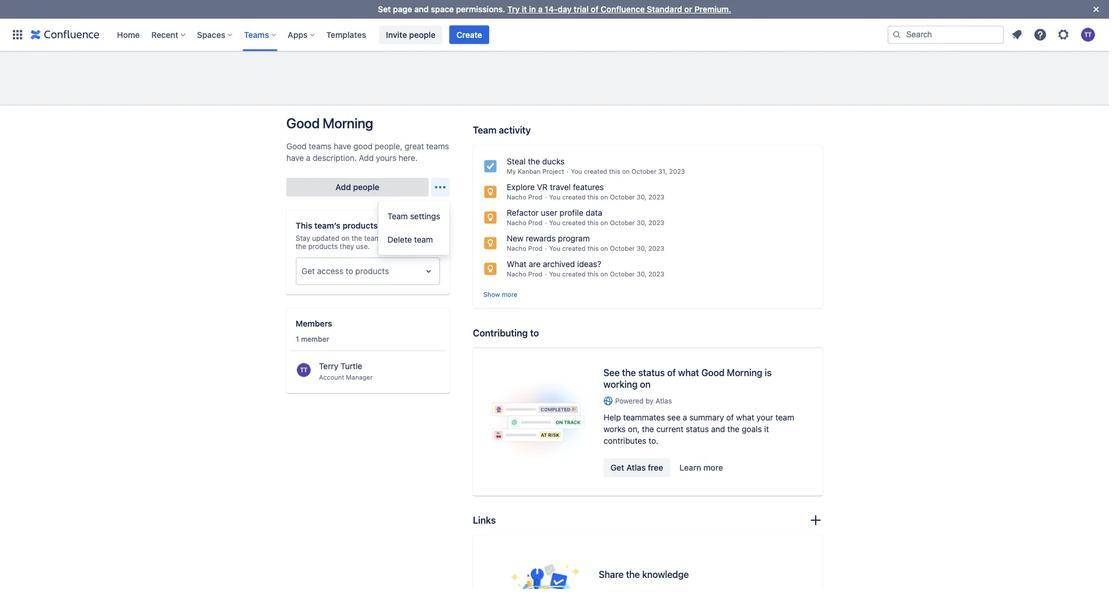 Task type: vqa. For each thing, say whether or not it's contained in the screenshot.


Task type: describe. For each thing, give the bounding box(es) containing it.
rewards
[[526, 234, 556, 243]]

standard
[[647, 4, 682, 14]]

good for good morning
[[286, 115, 320, 131]]

current
[[656, 424, 684, 434]]

is
[[765, 367, 772, 378]]

delete team
[[388, 235, 433, 244]]

created for profile
[[562, 219, 586, 227]]

refactor user profile data
[[507, 208, 603, 218]]

a inside help teammates see a summary of what your team works on, the current status and the goals it contributes to.
[[683, 413, 687, 422]]

get access to products
[[302, 266, 389, 276]]

morning inside 'see the status of what good morning is working on'
[[727, 367, 763, 378]]

on inside 'see the status of what good morning is working on'
[[640, 379, 651, 390]]

this team's products stay updated on the team's work by joining the products they use.
[[296, 221, 438, 250]]

open image
[[422, 264, 436, 278]]

travel
[[550, 182, 571, 192]]

use.
[[356, 242, 370, 250]]

created for program
[[562, 245, 586, 252]]

apps
[[288, 30, 308, 39]]

space
[[431, 4, 454, 14]]

0 vertical spatial products
[[343, 221, 378, 230]]

nacho prod for new
[[507, 245, 543, 252]]

powered by atlas
[[615, 397, 672, 405]]

on,
[[628, 424, 640, 434]]

features
[[573, 182, 604, 192]]

learn more button
[[673, 458, 730, 477]]

october for features
[[610, 193, 635, 201]]

description.
[[313, 153, 357, 163]]

0 horizontal spatial have
[[286, 153, 304, 163]]

group containing team settings
[[378, 201, 450, 255]]

member
[[301, 335, 329, 343]]

see
[[604, 367, 620, 378]]

good inside 'see the status of what good morning is working on'
[[702, 367, 725, 378]]

atlas image
[[604, 396, 613, 406]]

yours
[[376, 153, 397, 163]]

appswitcher icon image
[[10, 28, 24, 42]]

add inside button
[[336, 182, 351, 192]]

apps button
[[284, 25, 319, 44]]

this
[[296, 221, 312, 230]]

prod for are
[[528, 270, 543, 278]]

nacho for explore
[[507, 193, 527, 201]]

more for learn more
[[704, 463, 723, 472]]

invite people
[[386, 30, 436, 39]]

you for travel
[[549, 193, 561, 201]]

on for new rewards program
[[601, 245, 608, 252]]

working
[[604, 379, 638, 390]]

set page and space permissions. try it in a 14-day trial of confluence standard or premium.
[[378, 4, 731, 14]]

see the status of what good morning is working on
[[604, 367, 772, 390]]

share the knowledge
[[599, 569, 689, 580]]

stay
[[296, 234, 310, 242]]

you created this on october 30, 2023 for data
[[549, 219, 665, 227]]

delete team button
[[378, 228, 450, 251]]

2023 for features
[[649, 193, 665, 201]]

on for explore vr travel features
[[601, 193, 608, 201]]

1 teams from the left
[[309, 141, 332, 151]]

my kanban project
[[507, 168, 564, 175]]

confluence
[[601, 4, 645, 14]]

manager
[[346, 374, 373, 381]]

contributes
[[604, 436, 647, 446]]

1 vertical spatial team's
[[364, 234, 386, 242]]

home
[[117, 30, 140, 39]]

create link
[[450, 25, 489, 44]]

0 vertical spatial have
[[334, 141, 351, 151]]

your
[[757, 413, 773, 422]]

add people
[[336, 182, 379, 192]]

delete
[[388, 235, 412, 244]]

you for ducks
[[571, 168, 582, 175]]

30, for ideas?
[[637, 270, 647, 278]]

0 vertical spatial it
[[522, 4, 527, 14]]

what
[[507, 259, 527, 269]]

create
[[457, 30, 482, 39]]

0 vertical spatial to
[[346, 266, 353, 276]]

in
[[529, 4, 536, 14]]

new
[[507, 234, 524, 243]]

steal the ducks
[[507, 157, 565, 166]]

steal
[[507, 157, 526, 166]]

0 horizontal spatial of
[[591, 4, 599, 14]]

vr
[[537, 182, 548, 192]]

created for archived
[[562, 270, 586, 278]]

user
[[541, 208, 558, 218]]

home link
[[113, 25, 143, 44]]

show more
[[484, 290, 518, 298]]

search image
[[892, 30, 902, 39]]

3 30, from the top
[[637, 245, 647, 252]]

on inside this team's products stay updated on the team's work by joining the products they use.
[[342, 234, 350, 242]]

prod for rewards
[[528, 245, 543, 252]]

people,
[[375, 141, 403, 151]]

it inside help teammates see a summary of what your team works on, the current status and the goals it contributes to.
[[764, 424, 769, 434]]

people for invite people
[[409, 30, 436, 39]]

notification icon image
[[1010, 28, 1024, 42]]

a for have
[[306, 153, 311, 163]]

or
[[685, 4, 693, 14]]

learn
[[680, 463, 701, 472]]

are
[[529, 259, 541, 269]]

what are archived ideas?
[[507, 259, 602, 269]]

joining
[[416, 234, 438, 242]]

work
[[388, 234, 404, 242]]

0 horizontal spatial morning
[[323, 115, 373, 131]]

team settings
[[388, 211, 440, 221]]

1
[[296, 335, 299, 343]]

1 horizontal spatial atlas
[[656, 397, 672, 405]]

on for steal the ducks
[[622, 168, 630, 175]]

turtle
[[341, 361, 362, 371]]

by inside this team's products stay updated on the team's work by joining the products they use.
[[406, 234, 414, 242]]

activity
[[499, 125, 531, 136]]

to.
[[649, 436, 659, 446]]

team inside button
[[414, 235, 433, 244]]

nacho for new
[[507, 245, 527, 252]]

teams button
[[241, 25, 281, 44]]

you for profile
[[549, 219, 561, 227]]

invite
[[386, 30, 407, 39]]

30, for data
[[637, 219, 647, 227]]

kanban
[[518, 168, 541, 175]]

free
[[648, 463, 663, 472]]

help teammates see a summary of what your team works on, the current status and the goals it contributes to.
[[604, 413, 794, 446]]

what inside help teammates see a summary of what your team works on, the current status and the goals it contributes to.
[[736, 413, 755, 422]]

created for travel
[[562, 193, 586, 201]]

settings
[[410, 211, 440, 221]]

the right updated
[[352, 234, 362, 242]]

goals
[[742, 424, 762, 434]]

ducks
[[542, 157, 565, 166]]

account
[[319, 374, 344, 381]]

the left goals
[[728, 424, 740, 434]]

get for get atlas free
[[611, 463, 624, 472]]

get for get access to products
[[302, 266, 315, 276]]

banner containing home
[[0, 18, 1109, 51]]

the up my kanban project
[[528, 157, 540, 166]]

team inside help teammates see a summary of what your team works on, the current status and the goals it contributes to.
[[776, 413, 794, 422]]

prod for vr
[[528, 193, 543, 201]]



Task type: locate. For each thing, give the bounding box(es) containing it.
2 nacho from the top
[[507, 219, 527, 227]]

more right learn
[[704, 463, 723, 472]]

nacho for refactor
[[507, 219, 527, 227]]

and right page
[[414, 4, 429, 14]]

1 vertical spatial what
[[736, 413, 755, 422]]

the down teammates
[[642, 424, 654, 434]]

summary
[[690, 413, 724, 422]]

1 horizontal spatial team
[[776, 413, 794, 422]]

1 vertical spatial morning
[[727, 367, 763, 378]]

0 horizontal spatial add
[[336, 182, 351, 192]]

0 horizontal spatial more
[[502, 290, 518, 298]]

have up description.
[[334, 141, 351, 151]]

1 horizontal spatial team
[[473, 125, 497, 136]]

you created this on october 30, 2023 up ideas?
[[549, 245, 665, 252]]

data
[[586, 208, 603, 218]]

people inside button
[[409, 30, 436, 39]]

nacho prod down new
[[507, 245, 543, 252]]

teams right great
[[426, 141, 449, 151]]

2 prod from the top
[[528, 219, 543, 227]]

banner
[[0, 18, 1109, 51]]

on up data
[[601, 193, 608, 201]]

powered
[[615, 397, 644, 405]]

team down the settings in the left of the page
[[414, 235, 433, 244]]

1 30, from the top
[[637, 193, 647, 201]]

products left they at the left top of the page
[[308, 242, 338, 250]]

0 vertical spatial and
[[414, 4, 429, 14]]

of inside 'see the status of what good morning is working on'
[[667, 367, 676, 378]]

you created this on october 30, 2023 up data
[[549, 193, 665, 201]]

0 horizontal spatial to
[[346, 266, 353, 276]]

1 horizontal spatial more
[[704, 463, 723, 472]]

atlas left free
[[627, 463, 646, 472]]

on down ideas?
[[601, 270, 608, 278]]

this for ideas?
[[588, 270, 599, 278]]

1 horizontal spatial teams
[[426, 141, 449, 151]]

1 nacho prod from the top
[[507, 193, 543, 201]]

help
[[604, 413, 621, 422]]

confluence image
[[30, 28, 99, 42], [30, 28, 99, 42]]

0 horizontal spatial get
[[302, 266, 315, 276]]

created for ducks
[[584, 168, 607, 175]]

you down what are archived ideas?
[[549, 270, 561, 278]]

you up features
[[571, 168, 582, 175]]

and inside help teammates see a summary of what your team works on, the current status and the goals it contributes to.
[[711, 424, 725, 434]]

1 prod from the top
[[528, 193, 543, 201]]

you for archived
[[549, 270, 561, 278]]

archived
[[543, 259, 575, 269]]

learn more
[[680, 463, 723, 472]]

ideas?
[[577, 259, 602, 269]]

explore
[[507, 182, 535, 192]]

good inside good teams have good people, great teams have a description. add yours here.
[[286, 141, 307, 151]]

1 vertical spatial it
[[764, 424, 769, 434]]

1 horizontal spatial it
[[764, 424, 769, 434]]

morning up "good"
[[323, 115, 373, 131]]

1 vertical spatial team
[[388, 211, 408, 221]]

0 vertical spatial a
[[538, 4, 543, 14]]

nacho down new
[[507, 245, 527, 252]]

of inside help teammates see a summary of what your team works on, the current status and the goals it contributes to.
[[727, 413, 734, 422]]

1 you created this on october 30, 2023 from the top
[[549, 193, 665, 201]]

nacho prod for explore
[[507, 193, 543, 201]]

by right the work
[[406, 234, 414, 242]]

contributing to
[[473, 327, 539, 338]]

1 horizontal spatial add
[[359, 153, 374, 163]]

2023
[[669, 168, 685, 175], [649, 193, 665, 201], [649, 219, 665, 227], [649, 245, 665, 252], [649, 270, 665, 278]]

1 vertical spatial to
[[530, 327, 539, 338]]

1 horizontal spatial a
[[538, 4, 543, 14]]

on up "powered by atlas"
[[640, 379, 651, 390]]

global element
[[7, 18, 885, 51]]

0 vertical spatial get
[[302, 266, 315, 276]]

get atlas free button
[[604, 458, 670, 477]]

1 horizontal spatial team's
[[364, 234, 386, 242]]

0 vertical spatial what
[[678, 367, 699, 378]]

add down description.
[[336, 182, 351, 192]]

team left activity
[[473, 125, 497, 136]]

updated
[[312, 234, 340, 242]]

2023 for data
[[649, 219, 665, 227]]

0 vertical spatial status
[[638, 367, 665, 378]]

you created this on october 30, 2023 for ideas?
[[549, 270, 665, 278]]

program
[[558, 234, 590, 243]]

you created this on october 30, 2023 down data
[[549, 219, 665, 227]]

1 vertical spatial add
[[336, 182, 351, 192]]

2 teams from the left
[[426, 141, 449, 151]]

created up profile at the top of page
[[562, 193, 586, 201]]

try
[[508, 4, 520, 14]]

team up the work
[[388, 211, 408, 221]]

0 horizontal spatial it
[[522, 4, 527, 14]]

atlas up 'see'
[[656, 397, 672, 405]]

add people button
[[286, 178, 429, 197]]

more inside button
[[704, 463, 723, 472]]

3 nacho prod from the top
[[507, 245, 543, 252]]

prod down refactor
[[528, 219, 543, 227]]

good up powered by atlas link
[[702, 367, 725, 378]]

good for good teams have good people, great teams have a description. add yours here.
[[286, 141, 307, 151]]

2023 for ideas?
[[649, 270, 665, 278]]

what
[[678, 367, 699, 378], [736, 413, 755, 422]]

terry
[[319, 361, 338, 371]]

by
[[406, 234, 414, 242], [646, 397, 654, 405]]

on for what are archived ideas?
[[601, 270, 608, 278]]

on left use.
[[342, 234, 350, 242]]

get
[[302, 266, 315, 276], [611, 463, 624, 472]]

0 vertical spatial good
[[286, 115, 320, 131]]

status inside 'see the status of what good morning is working on'
[[638, 367, 665, 378]]

team settings button
[[378, 205, 450, 228]]

explore vr travel features
[[507, 182, 604, 192]]

2 vertical spatial products
[[355, 266, 389, 276]]

it left "in"
[[522, 4, 527, 14]]

0 horizontal spatial atlas
[[627, 463, 646, 472]]

have left description.
[[286, 153, 304, 163]]

0 horizontal spatial team
[[414, 235, 433, 244]]

you created this on october 30, 2023 for features
[[549, 193, 665, 201]]

status inside help teammates see a summary of what your team works on, the current status and the goals it contributes to.
[[686, 424, 709, 434]]

the right 'share'
[[626, 569, 640, 580]]

this for data
[[588, 219, 599, 227]]

the up working in the right bottom of the page
[[622, 367, 636, 378]]

october for ideas?
[[610, 270, 635, 278]]

terry turtle account manager
[[319, 361, 373, 381]]

set
[[378, 4, 391, 14]]

members
[[296, 319, 332, 328]]

1 horizontal spatial morning
[[727, 367, 763, 378]]

by up teammates
[[646, 397, 654, 405]]

1 horizontal spatial people
[[409, 30, 436, 39]]

on for refactor user profile data
[[601, 219, 608, 227]]

1 horizontal spatial have
[[334, 141, 351, 151]]

3 prod from the top
[[528, 245, 543, 252]]

team for team settings
[[388, 211, 408, 221]]

a inside good teams have good people, great teams have a description. add yours here.
[[306, 153, 311, 163]]

nacho
[[507, 193, 527, 201], [507, 219, 527, 227], [507, 245, 527, 252], [507, 270, 527, 278]]

knowledge
[[642, 569, 689, 580]]

day
[[558, 4, 572, 14]]

31,
[[659, 168, 667, 175]]

0 horizontal spatial a
[[306, 153, 311, 163]]

1 member
[[296, 335, 329, 343]]

team inside team settings button
[[388, 211, 408, 221]]

1 vertical spatial more
[[704, 463, 723, 472]]

more
[[502, 290, 518, 298], [704, 463, 723, 472]]

prod for user
[[528, 219, 543, 227]]

0 vertical spatial add
[[359, 153, 374, 163]]

and down summary
[[711, 424, 725, 434]]

30, for features
[[637, 193, 647, 201]]

the inside 'see the status of what good morning is working on'
[[622, 367, 636, 378]]

1 vertical spatial team
[[776, 413, 794, 422]]

1 horizontal spatial status
[[686, 424, 709, 434]]

status up "powered by atlas"
[[638, 367, 665, 378]]

created
[[584, 168, 607, 175], [562, 193, 586, 201], [562, 219, 586, 227], [562, 245, 586, 252], [562, 270, 586, 278]]

4 nacho prod from the top
[[507, 270, 543, 278]]

people down good teams have good people, great teams have a description. add yours here.
[[353, 182, 379, 192]]

new rewards program
[[507, 234, 590, 243]]

team's up updated
[[314, 221, 341, 230]]

permissions.
[[456, 4, 505, 14]]

good
[[354, 141, 373, 151]]

this
[[609, 168, 620, 175], [588, 193, 599, 201], [588, 219, 599, 227], [588, 245, 599, 252], [588, 270, 599, 278]]

team for team activity
[[473, 125, 497, 136]]

1 vertical spatial products
[[308, 242, 338, 250]]

nacho prod for refactor
[[507, 219, 543, 227]]

page
[[393, 4, 412, 14]]

good morning
[[286, 115, 373, 131]]

4 30, from the top
[[637, 270, 647, 278]]

access
[[317, 266, 343, 276]]

you down new rewards program
[[549, 245, 561, 252]]

see
[[667, 413, 681, 422]]

you down explore vr travel features
[[549, 193, 561, 201]]

on up ideas?
[[601, 245, 608, 252]]

0 vertical spatial team's
[[314, 221, 341, 230]]

premium.
[[695, 4, 731, 14]]

of up "powered by atlas"
[[667, 367, 676, 378]]

add down "good"
[[359, 153, 374, 163]]

links
[[473, 515, 496, 526]]

a right 'see'
[[683, 413, 687, 422]]

teams up description.
[[309, 141, 332, 151]]

products up use.
[[343, 221, 378, 230]]

share
[[599, 569, 624, 580]]

october for data
[[610, 219, 635, 227]]

and
[[414, 4, 429, 14], [711, 424, 725, 434]]

1 vertical spatial good
[[286, 141, 307, 151]]

0 horizontal spatial team
[[388, 211, 408, 221]]

2 vertical spatial of
[[727, 413, 734, 422]]

this down data
[[588, 219, 599, 227]]

1 vertical spatial by
[[646, 397, 654, 405]]

team activity
[[473, 125, 531, 136]]

team's left the work
[[364, 234, 386, 242]]

nacho prod down what
[[507, 270, 543, 278]]

of right summary
[[727, 413, 734, 422]]

2 30, from the top
[[637, 219, 647, 227]]

project
[[543, 168, 564, 175]]

get inside button
[[611, 463, 624, 472]]

people right invite on the top
[[409, 30, 436, 39]]

4 prod from the top
[[528, 270, 543, 278]]

prod down vr
[[528, 193, 543, 201]]

nacho down refactor
[[507, 219, 527, 227]]

spaces button
[[194, 25, 237, 44]]

0 vertical spatial more
[[502, 290, 518, 298]]

help icon image
[[1034, 28, 1048, 42]]

1 vertical spatial and
[[711, 424, 725, 434]]

1 horizontal spatial and
[[711, 424, 725, 434]]

1 vertical spatial people
[[353, 182, 379, 192]]

try it in a 14-day trial of confluence standard or premium. link
[[508, 4, 731, 14]]

products down use.
[[355, 266, 389, 276]]

0 vertical spatial of
[[591, 4, 599, 14]]

teammates
[[623, 413, 665, 422]]

1 horizontal spatial of
[[667, 367, 676, 378]]

1 vertical spatial a
[[306, 153, 311, 163]]

great
[[405, 141, 424, 151]]

my
[[507, 168, 516, 175]]

get down contributes
[[611, 463, 624, 472]]

Search field
[[888, 25, 1004, 44]]

nacho prod down refactor
[[507, 219, 543, 227]]

0 vertical spatial team
[[473, 125, 497, 136]]

status down summary
[[686, 424, 709, 434]]

settings icon image
[[1057, 28, 1071, 42]]

what inside 'see the status of what good morning is working on'
[[678, 367, 699, 378]]

1 vertical spatial atlas
[[627, 463, 646, 472]]

on down data
[[601, 219, 608, 227]]

refactor
[[507, 208, 539, 218]]

2 horizontal spatial a
[[683, 413, 687, 422]]

what up powered by atlas link
[[678, 367, 699, 378]]

0 horizontal spatial team's
[[314, 221, 341, 230]]

1 horizontal spatial what
[[736, 413, 755, 422]]

by inside powered by atlas link
[[646, 397, 654, 405]]

good down good morning
[[286, 141, 307, 151]]

add link image
[[809, 513, 823, 527]]

people inside button
[[353, 182, 379, 192]]

0 vertical spatial atlas
[[656, 397, 672, 405]]

1 horizontal spatial get
[[611, 463, 624, 472]]

close image
[[1090, 2, 1104, 16]]

have
[[334, 141, 351, 151], [286, 153, 304, 163]]

it down 'your'
[[764, 424, 769, 434]]

what up goals
[[736, 413, 755, 422]]

0 horizontal spatial people
[[353, 182, 379, 192]]

the
[[528, 157, 540, 166], [352, 234, 362, 242], [296, 242, 306, 250], [622, 367, 636, 378], [642, 424, 654, 434], [728, 424, 740, 434], [626, 569, 640, 580]]

2 horizontal spatial of
[[727, 413, 734, 422]]

this down ideas?
[[588, 270, 599, 278]]

a left description.
[[306, 153, 311, 163]]

you down refactor user profile data
[[549, 219, 561, 227]]

nacho prod down explore
[[507, 193, 543, 201]]

1 vertical spatial have
[[286, 153, 304, 163]]

prod down 'are'
[[528, 270, 543, 278]]

templates link
[[323, 25, 370, 44]]

show
[[484, 290, 500, 298]]

0 vertical spatial by
[[406, 234, 414, 242]]

you for program
[[549, 245, 561, 252]]

show more link
[[484, 290, 518, 299]]

1 nacho from the top
[[507, 193, 527, 201]]

created down archived
[[562, 270, 586, 278]]

more for show more
[[502, 290, 518, 298]]

0 vertical spatial team
[[414, 235, 433, 244]]

you created this on october 30, 2023 down ideas?
[[549, 270, 665, 278]]

more right show
[[502, 290, 518, 298]]

0 horizontal spatial status
[[638, 367, 665, 378]]

add inside good teams have good people, great teams have a description. add yours here.
[[359, 153, 374, 163]]

products
[[343, 221, 378, 230], [308, 242, 338, 250], [355, 266, 389, 276]]

this for features
[[588, 193, 599, 201]]

people for add people
[[353, 182, 379, 192]]

of right the trial
[[591, 4, 599, 14]]

good up description.
[[286, 115, 320, 131]]

0 horizontal spatial teams
[[309, 141, 332, 151]]

created up features
[[584, 168, 607, 175]]

teams
[[309, 141, 332, 151], [426, 141, 449, 151]]

this up ideas?
[[588, 245, 599, 252]]

get atlas free
[[611, 463, 663, 472]]

a right "in"
[[538, 4, 543, 14]]

created down profile at the top of page
[[562, 219, 586, 227]]

morning left is
[[727, 367, 763, 378]]

prod down rewards
[[528, 245, 543, 252]]

group
[[378, 201, 450, 255]]

4 you created this on october 30, 2023 from the top
[[549, 270, 665, 278]]

actions image
[[433, 180, 447, 194]]

good teams have good people, great teams have a description. add yours here.
[[286, 141, 449, 163]]

spaces
[[197, 30, 225, 39]]

get left access at the left of the page
[[302, 266, 315, 276]]

1 horizontal spatial by
[[646, 397, 654, 405]]

nacho down explore
[[507, 193, 527, 201]]

nacho for what
[[507, 270, 527, 278]]

to right contributing
[[530, 327, 539, 338]]

trial
[[574, 4, 589, 14]]

2 you created this on october 30, 2023 from the top
[[549, 219, 665, 227]]

1 vertical spatial of
[[667, 367, 676, 378]]

teams
[[244, 30, 269, 39]]

1 horizontal spatial to
[[530, 327, 539, 338]]

0 horizontal spatial and
[[414, 4, 429, 14]]

profile
[[560, 208, 584, 218]]

a for in
[[538, 4, 543, 14]]

3 nacho from the top
[[507, 245, 527, 252]]

your profile and preferences image
[[1081, 28, 1095, 42]]

invite people button
[[379, 25, 443, 44]]

1 vertical spatial get
[[611, 463, 624, 472]]

on left 31,
[[622, 168, 630, 175]]

to right access at the left of the page
[[346, 266, 353, 276]]

here.
[[399, 153, 418, 163]]

2 vertical spatial good
[[702, 367, 725, 378]]

2 nacho prod from the top
[[507, 219, 543, 227]]

4 nacho from the top
[[507, 270, 527, 278]]

0 vertical spatial morning
[[323, 115, 373, 131]]

morning
[[323, 115, 373, 131], [727, 367, 763, 378]]

team
[[473, 125, 497, 136], [388, 211, 408, 221]]

1 vertical spatial status
[[686, 424, 709, 434]]

team right 'your'
[[776, 413, 794, 422]]

contributing
[[473, 327, 528, 338]]

team
[[414, 235, 433, 244], [776, 413, 794, 422]]

team's
[[314, 221, 341, 230], [364, 234, 386, 242]]

3 you created this on october 30, 2023 from the top
[[549, 245, 665, 252]]

0 vertical spatial people
[[409, 30, 436, 39]]

nacho prod for what
[[507, 270, 543, 278]]

nacho down what
[[507, 270, 527, 278]]

created down program
[[562, 245, 586, 252]]

0 horizontal spatial what
[[678, 367, 699, 378]]

nacho prod
[[507, 193, 543, 201], [507, 219, 543, 227], [507, 245, 543, 252], [507, 270, 543, 278]]

of
[[591, 4, 599, 14], [667, 367, 676, 378], [727, 413, 734, 422]]

the down this on the top left
[[296, 242, 306, 250]]

this left 31,
[[609, 168, 620, 175]]

2 vertical spatial a
[[683, 413, 687, 422]]

atlas inside button
[[627, 463, 646, 472]]

0 horizontal spatial by
[[406, 234, 414, 242]]

you created this on october 31, 2023
[[571, 168, 685, 175]]

this down features
[[588, 193, 599, 201]]



